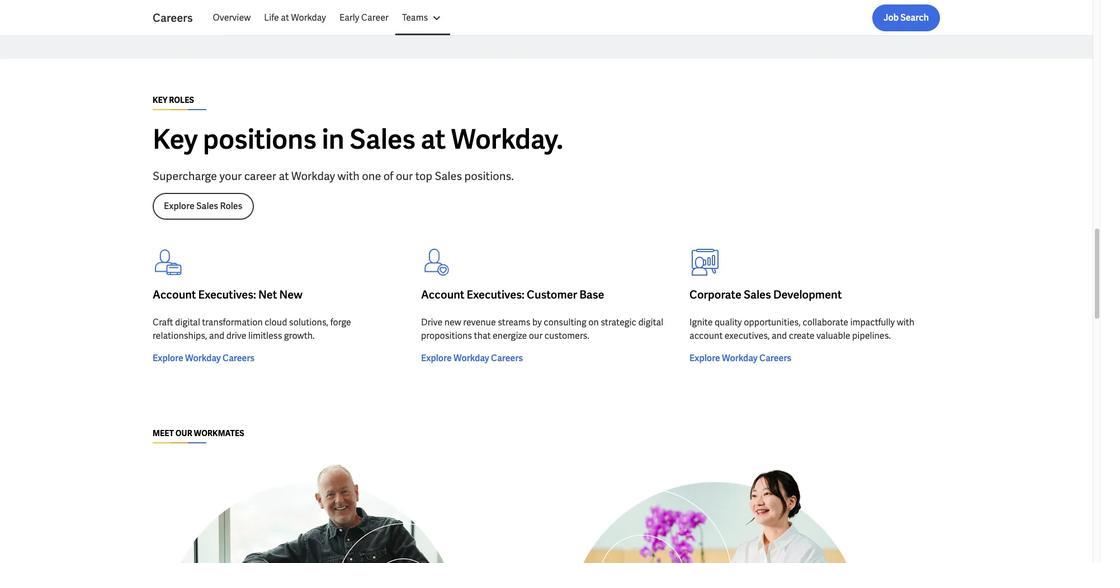 Task type: locate. For each thing, give the bounding box(es) containing it.
and left "drive"
[[209, 330, 225, 342]]

explore
[[164, 200, 195, 212], [153, 353, 183, 364], [421, 353, 452, 364], [690, 353, 720, 364]]

our inside the drive new revenue streams by consulting on strategic digital propositions that energize our customers.
[[529, 330, 543, 342]]

1 horizontal spatial explore workday careers
[[421, 353, 523, 364]]

3 explore workday careers from the left
[[690, 353, 792, 364]]

craft digital transformation cloud solutions, forge relationships, and drive limitless growth.
[[153, 317, 351, 342]]

explore down supercharge
[[164, 200, 195, 212]]

1 horizontal spatial explore workday careers link
[[421, 352, 523, 366]]

menu
[[206, 4, 451, 31]]

careers for account executives: customer base
[[491, 353, 523, 364]]

collaborate
[[803, 317, 849, 329]]

in
[[322, 122, 344, 157]]

at up top
[[421, 122, 446, 157]]

explore workday careers down executives,
[[690, 353, 792, 364]]

net
[[258, 288, 277, 302]]

1 and from the left
[[209, 330, 225, 342]]

create
[[789, 330, 815, 342]]

0 horizontal spatial digital
[[175, 317, 200, 329]]

explore sales roles link
[[153, 193, 254, 220]]

image of workmate dean who is a principal managing partner image
[[153, 457, 470, 563]]

energize
[[493, 330, 527, 342]]

2 and from the left
[[772, 330, 787, 342]]

workday down relationships,
[[185, 353, 221, 364]]

explore workday careers down that
[[421, 353, 523, 364]]

careers
[[153, 11, 193, 25], [223, 353, 255, 364], [491, 353, 523, 364], [760, 353, 792, 364]]

valuable
[[817, 330, 851, 342]]

1 horizontal spatial account
[[421, 288, 465, 302]]

early
[[340, 12, 359, 23]]

explore down account
[[690, 353, 720, 364]]

account up new
[[421, 288, 465, 302]]

account for account executives: customer base
[[421, 288, 465, 302]]

digital
[[175, 317, 200, 329], [639, 317, 664, 329]]

0 horizontal spatial with
[[338, 169, 360, 184]]

life at workday link
[[258, 4, 333, 31]]

explore workday careers link down executives,
[[690, 352, 792, 366]]

with right impactfully
[[897, 317, 915, 329]]

1 account from the left
[[153, 288, 196, 302]]

explore workday careers down relationships,
[[153, 353, 255, 364]]

1 horizontal spatial our
[[529, 330, 543, 342]]

workday down in
[[291, 169, 335, 184]]

2 executives: from the left
[[467, 288, 525, 302]]

solutions,
[[289, 317, 329, 329]]

sales
[[350, 122, 416, 157], [435, 169, 462, 184], [196, 200, 218, 212], [744, 288, 771, 302]]

0 horizontal spatial our
[[396, 169, 413, 184]]

0 horizontal spatial account
[[153, 288, 196, 302]]

life at workday
[[264, 12, 326, 23]]

life
[[264, 12, 279, 23]]

job search
[[884, 12, 929, 23]]

1 horizontal spatial executives:
[[467, 288, 525, 302]]

2 explore workday careers from the left
[[421, 353, 523, 364]]

2 digital from the left
[[639, 317, 664, 329]]

with for development
[[897, 317, 915, 329]]

2 account from the left
[[421, 288, 465, 302]]

by
[[533, 317, 542, 329]]

ignite quality opportunities, collaborate impactfully with account executives, and create valuable pipelines.
[[690, 317, 915, 342]]

account executives: net new
[[153, 288, 303, 302]]

at right "career" at the top left
[[279, 169, 289, 184]]

explore down relationships,
[[153, 353, 183, 364]]

1 vertical spatial our
[[529, 330, 543, 342]]

1 explore workday careers link from the left
[[153, 352, 255, 366]]

search
[[901, 12, 929, 23]]

executives,
[[725, 330, 770, 342]]

our
[[396, 169, 413, 184], [529, 330, 543, 342]]

0 vertical spatial our
[[396, 169, 413, 184]]

relationships,
[[153, 330, 207, 342]]

of
[[384, 169, 394, 184]]

careers for account executives: net new
[[223, 353, 255, 364]]

1 horizontal spatial and
[[772, 330, 787, 342]]

one
[[362, 169, 381, 184]]

explore workday careers for development
[[690, 353, 792, 364]]

executives: for customer
[[467, 288, 525, 302]]

explore workday careers link
[[153, 352, 255, 366], [421, 352, 523, 366], [690, 352, 792, 366]]

meet our workmates
[[153, 429, 244, 439]]

0 vertical spatial with
[[338, 169, 360, 184]]

on
[[589, 317, 599, 329]]

at
[[281, 12, 289, 23], [421, 122, 446, 157], [279, 169, 289, 184]]

career
[[361, 12, 389, 23]]

base
[[580, 288, 605, 302]]

transformation
[[202, 317, 263, 329]]

3 explore workday careers link from the left
[[690, 352, 792, 366]]

1 vertical spatial with
[[897, 317, 915, 329]]

digital right strategic
[[639, 317, 664, 329]]

explore workday careers
[[153, 353, 255, 364], [421, 353, 523, 364], [690, 353, 792, 364]]

key
[[153, 95, 168, 105]]

2 explore workday careers link from the left
[[421, 352, 523, 366]]

customer
[[527, 288, 577, 302]]

our right of at left
[[396, 169, 413, 184]]

and inside craft digital transformation cloud solutions, forge relationships, and drive limitless growth.
[[209, 330, 225, 342]]

with inside ignite quality opportunities, collaborate impactfully with account executives, and create valuable pipelines.
[[897, 317, 915, 329]]

explore workday careers link down relationships,
[[153, 352, 255, 366]]

ignite
[[690, 317, 713, 329]]

our down by
[[529, 330, 543, 342]]

and down opportunities,
[[772, 330, 787, 342]]

and
[[209, 330, 225, 342], [772, 330, 787, 342]]

explore workday careers link down that
[[421, 352, 523, 366]]

explore down propositions
[[421, 353, 452, 364]]

opportunities,
[[744, 317, 801, 329]]

with left one
[[338, 169, 360, 184]]

0 horizontal spatial and
[[209, 330, 225, 342]]

at right "life" on the top of page
[[281, 12, 289, 23]]

0 horizontal spatial explore workday careers link
[[153, 352, 255, 366]]

1 explore workday careers from the left
[[153, 353, 255, 364]]

teams
[[402, 12, 428, 23]]

list
[[206, 4, 940, 31]]

cloud
[[265, 317, 287, 329]]

1 executives: from the left
[[198, 288, 256, 302]]

executives:
[[198, 288, 256, 302], [467, 288, 525, 302]]

1 horizontal spatial with
[[897, 317, 915, 329]]

roles
[[220, 200, 243, 212]]

1 horizontal spatial digital
[[639, 317, 664, 329]]

corporate sales development
[[690, 288, 842, 302]]

craft
[[153, 317, 173, 329]]

digital up relationships,
[[175, 317, 200, 329]]

account executives: customer base
[[421, 288, 605, 302]]

sales left the 'roles'
[[196, 200, 218, 212]]

workday down that
[[454, 353, 489, 364]]

executives: up transformation at the left bottom of the page
[[198, 288, 256, 302]]

0 horizontal spatial explore workday careers
[[153, 353, 255, 364]]

0 horizontal spatial executives:
[[198, 288, 256, 302]]

development
[[774, 288, 842, 302]]

and inside ignite quality opportunities, collaborate impactfully with account executives, and create valuable pipelines.
[[772, 330, 787, 342]]

workday down executives,
[[722, 353, 758, 364]]

pipelines.
[[853, 330, 891, 342]]

2 horizontal spatial explore workday careers link
[[690, 352, 792, 366]]

key roles
[[153, 95, 194, 105]]

sales inside explore sales roles link
[[196, 200, 218, 212]]

our
[[176, 429, 192, 439]]

account
[[153, 288, 196, 302], [421, 288, 465, 302]]

drive
[[421, 317, 443, 329]]

list containing overview
[[206, 4, 940, 31]]

with
[[338, 169, 360, 184], [897, 317, 915, 329]]

1 digital from the left
[[175, 317, 200, 329]]

workday
[[291, 12, 326, 23], [291, 169, 335, 184], [185, 353, 221, 364], [454, 353, 489, 364], [722, 353, 758, 364]]

digital inside craft digital transformation cloud solutions, forge relationships, and drive limitless growth.
[[175, 317, 200, 329]]

account up craft
[[153, 288, 196, 302]]

executives: up revenue
[[467, 288, 525, 302]]

corporate
[[690, 288, 742, 302]]

revenue
[[463, 317, 496, 329]]

2 horizontal spatial explore workday careers
[[690, 353, 792, 364]]

forge
[[330, 317, 351, 329]]

workday for corporate sales development
[[722, 353, 758, 364]]



Task type: describe. For each thing, give the bounding box(es) containing it.
account
[[690, 330, 723, 342]]

careers inside careers link
[[153, 11, 193, 25]]

explore for key roles
[[164, 200, 195, 212]]

explore for corporate sales development
[[690, 353, 720, 364]]

job
[[884, 12, 899, 23]]

drive
[[226, 330, 246, 342]]

quality
[[715, 317, 742, 329]]

workday right "life" on the top of page
[[291, 12, 326, 23]]

early career
[[340, 12, 389, 23]]

workmates
[[194, 429, 244, 439]]

supercharge your career at workday with one of our top sales positions.
[[153, 169, 514, 184]]

sales up opportunities,
[[744, 288, 771, 302]]

executives: for net
[[198, 288, 256, 302]]

new
[[279, 288, 303, 302]]

supercharge
[[153, 169, 217, 184]]

0 vertical spatial at
[[281, 12, 289, 23]]

limitless
[[248, 330, 282, 342]]

explore for account executives: customer base
[[421, 353, 452, 364]]

new
[[445, 317, 461, 329]]

account for account executives: net new
[[153, 288, 196, 302]]

overview link
[[206, 4, 258, 31]]

early career link
[[333, 4, 395, 31]]

meet
[[153, 429, 174, 439]]

explore workday careers link for net
[[153, 352, 255, 366]]

roles
[[169, 95, 194, 105]]

teams button
[[395, 4, 451, 31]]

explore sales roles
[[164, 200, 243, 212]]

workday for account executives: net new
[[185, 353, 221, 364]]

careers link
[[153, 10, 206, 26]]

2 vertical spatial at
[[279, 169, 289, 184]]

customers.
[[545, 330, 590, 342]]

growth.
[[284, 330, 315, 342]]

job search link
[[873, 4, 940, 31]]

explore workday careers link for customer
[[421, 352, 523, 366]]

careers for corporate sales development
[[760, 353, 792, 364]]

key
[[153, 122, 198, 157]]

workday.
[[451, 122, 563, 157]]

sales up of at left
[[350, 122, 416, 157]]

menu containing overview
[[206, 4, 451, 31]]

workday for account executives: customer base
[[454, 353, 489, 364]]

drive new revenue streams by consulting on strategic digital propositions that energize our customers.
[[421, 317, 664, 342]]

with for in
[[338, 169, 360, 184]]

impactfully
[[851, 317, 895, 329]]

consulting
[[544, 317, 587, 329]]

your
[[220, 169, 242, 184]]

career
[[244, 169, 276, 184]]

explore workday careers for customer
[[421, 353, 523, 364]]

digital inside the drive new revenue streams by consulting on strategic digital propositions that energize our customers.
[[639, 317, 664, 329]]

explore workday careers link for development
[[690, 352, 792, 366]]

propositions
[[421, 330, 472, 342]]

positions.
[[465, 169, 514, 184]]

sales right top
[[435, 169, 462, 184]]

that
[[474, 330, 491, 342]]

explore for account executives: net new
[[153, 353, 183, 364]]

overview
[[213, 12, 251, 23]]

top
[[415, 169, 433, 184]]

streams
[[498, 317, 531, 329]]

1 vertical spatial at
[[421, 122, 446, 157]]

positions
[[203, 122, 317, 157]]

explore workday careers for net
[[153, 353, 255, 364]]

image of workmate fumi who is in customer sales development image
[[556, 457, 873, 563]]

strategic
[[601, 317, 637, 329]]

key positions in sales at workday.
[[153, 122, 563, 157]]



Task type: vqa. For each thing, say whether or not it's contained in the screenshot.
your
yes



